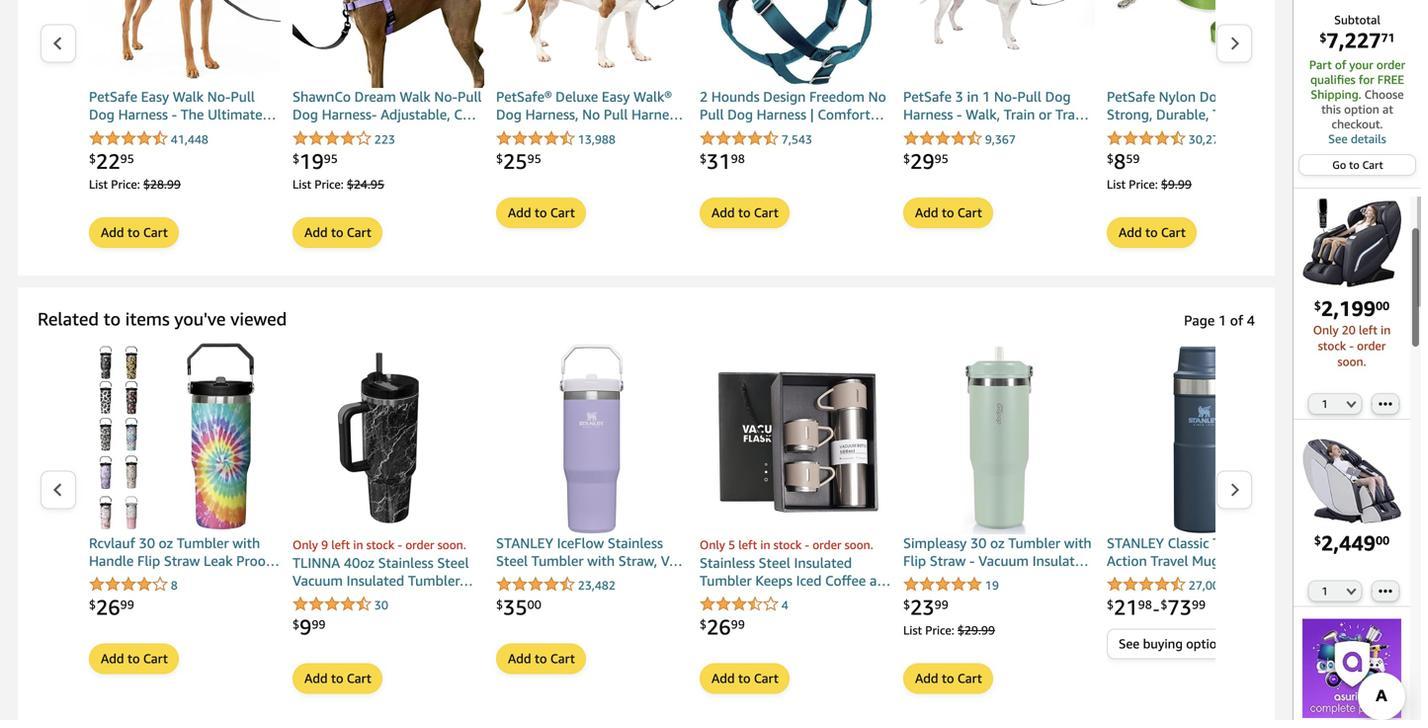 Task type: describe. For each thing, give the bounding box(es) containing it.
durable,
[[1156, 106, 1209, 123]]

30 for rcvlauf
[[139, 535, 155, 551]]

1 right page
[[1218, 312, 1227, 329]]

page
[[1184, 312, 1215, 329]]

add to cart for petsafe® deluxe easy walk® dog harness, no pull harne…
[[508, 205, 575, 220]]

99 down 4 link
[[731, 618, 745, 632]]

to for petsafe® deluxe easy walk® dog harness, no pull harne…
[[535, 205, 547, 220]]

$ down 4 link
[[700, 618, 707, 632]]

98 for 31
[[731, 152, 745, 165]]

mug
[[1192, 553, 1220, 569]]

pull inside petsafe easy walk no-pull dog harness - the ultimate…
[[231, 88, 255, 105]]

1 vertical spatial of
[[1230, 312, 1243, 329]]

- inside petsafe 3 in 1 no-pull dog harness - walk, train or tra…
[[957, 106, 962, 123]]

option
[[1344, 102, 1380, 116]]

1 down 2,449
[[1322, 585, 1328, 598]]

$ down '27,001' link
[[1161, 598, 1168, 612]]

stock for 9
[[366, 538, 395, 552]]

8 link
[[89, 577, 178, 595]]

tumbler inside rcvlauf 30 oz tumbler with handle flip straw leak proo…
[[177, 535, 229, 551]]

only for 26
[[700, 538, 725, 552]]

oz
[[1251, 553, 1269, 569]]

2,449
[[1321, 531, 1376, 556]]

to for stanley iceflow stainless steel tumbler with straw, v…
[[535, 652, 547, 667]]

go
[[1332, 159, 1346, 171]]

of inside part of your order qualifies for free shipping.
[[1335, 58, 1346, 72]]

previous image for 35
[[52, 483, 63, 498]]

easy inside the petsafe® deluxe easy walk® dog harness, no pull harne…
[[602, 88, 630, 105]]

add for rcvlauf 30 oz tumbler with handle flip straw leak proo…
[[101, 652, 124, 667]]

add to cart for simpleasy 30 oz tumbler with flip straw - vacuum insulat…
[[915, 671, 982, 687]]

9 for $ 9 99
[[299, 615, 312, 640]]

in for only 20 left in stock - order soon.
[[1381, 323, 1391, 337]]

19 inside 19 link
[[985, 579, 999, 593]]

walk for 22
[[173, 88, 204, 105]]

add for shawnco dream walk no-pull dog harness- adjustable, c…
[[304, 225, 328, 240]]

cart for petsafe nylon dog leash - strong, durable, traditional…
[[1161, 225, 1186, 240]]

to for simpleasy 30 oz tumbler with flip straw - vacuum insulat…
[[942, 671, 954, 687]]

steel inside stanley iceflow stainless steel tumbler with straw, v…
[[496, 553, 528, 569]]

$ inside '$ 2,199 00'
[[1314, 299, 1321, 313]]

stainless inside only 5 left in stock - order soon. stainless steel insulated tumbler keeps iced coffee a…
[[700, 555, 755, 571]]

subtotal $ 7,227 71
[[1320, 13, 1395, 52]]

cyberix 2024 4d massage chair, zero gravity full body airbag massage,heating function,thai stretching recliner with longer sl track,electric calfrest extension,ai voice control mt398 (white) image
[[1302, 432, 1402, 531]]

dog inside petsafe 3 in 1 no-pull dog harness - walk, train or tra…
[[1045, 88, 1071, 105]]

$ inside $ 23 99
[[903, 598, 910, 612]]

petsafe for 22
[[89, 88, 137, 105]]

98 for -
[[1138, 598, 1152, 612]]

$ 21 98 - $ 73 99
[[1107, 595, 1206, 620]]

add to cart submit for rcvlauf 30 oz tumbler with handle flip straw leak proo…
[[90, 645, 178, 674]]

classic
[[1168, 535, 1209, 551]]

cart down 30 link
[[347, 671, 371, 687]]

straw inside simpleasy 30 oz tumbler with flip straw - vacuum insulat…
[[930, 553, 966, 569]]

with for proo…
[[233, 535, 260, 551]]

2 hounds design freedom no pull dog harness | comfort… link
[[700, 88, 891, 127]]

add to cart for rcvlauf 30 oz tumbler with handle flip straw leak proo…
[[101, 652, 168, 667]]

shawnco dream walk no-pull dog harness- adjustable, c…
[[293, 88, 482, 123]]

only for 9
[[293, 538, 318, 552]]

easy inside petsafe easy walk no-pull dog harness - the ultimate…
[[141, 88, 169, 105]]

dog inside shawnco dream walk no-pull dog harness- adjustable, c…
[[293, 106, 318, 123]]

add to cart submit for petsafe nylon dog leash - strong, durable, traditional…
[[1108, 218, 1196, 247]]

add to cart submit down $ 9 99
[[294, 665, 381, 694]]

31
[[707, 149, 731, 173]]

add down 4 link
[[712, 671, 735, 687]]

0 horizontal spatial $ 26 99
[[89, 595, 134, 620]]

strong,
[[1107, 106, 1153, 123]]

to for shawnco dream walk no-pull dog harness- adjustable, c…
[[331, 225, 343, 240]]

add to cart submit down 4 link
[[701, 665, 789, 694]]

see buying options link
[[1108, 630, 1240, 659]]

pull inside 2 hounds design freedom no pull dog harness | comfort…
[[700, 106, 724, 123]]

iced
[[796, 573, 822, 589]]

tumbler inside simpleasy 30 oz tumbler with flip straw - vacuum insulat…
[[1008, 535, 1061, 551]]

list for 22
[[89, 177, 108, 191]]

petsafe nylon dog leash - strong, durable, traditional style leash with easy to use bolt snap - 1 in. x 6 ft., apple green image
[[1107, 0, 1299, 88]]

see details link
[[1304, 131, 1411, 146]]

travel
[[1151, 553, 1188, 569]]

add to cart down $ 9 99
[[304, 671, 371, 687]]

harness for 31
[[757, 106, 807, 123]]

steel inside only 9 left in stock - order soon. tlinna 40oz stainless steel vacuum insulated tumbler…
[[437, 555, 469, 571]]

petsafe 3 in 1 no-pull dog harness - walk, train or travel - helps prevent pets from pulling on walks - seatbelt loop doubles image
[[903, 0, 1095, 88]]

add for petsafe® deluxe easy walk® dog harness, no pull harne…
[[508, 205, 531, 220]]

add to cart submit for stanley iceflow stainless steel tumbler with straw, v…
[[497, 645, 585, 674]]

details
[[1351, 132, 1386, 146]]

tlinna 40oz stainless steel vacuum insulated tumbler with lid and straw for water, iced tea or coffee, smoothie and more (bla image
[[293, 343, 484, 535]]

ultimate…
[[208, 106, 276, 123]]

$ 23 99
[[903, 595, 948, 620]]

add to cart down 4 link
[[712, 671, 779, 687]]

29
[[910, 149, 935, 173]]

flip inside rcvlauf 30 oz tumbler with handle flip straw leak proo…
[[137, 553, 160, 569]]

the
[[181, 106, 204, 123]]

cart for petsafe 3 in 1 no-pull dog harness - walk, train or tra…
[[958, 205, 982, 220]]

41,448
[[171, 132, 208, 146]]

trigger-
[[1213, 535, 1263, 551]]

only 20 left in stock - order soon.
[[1313, 323, 1391, 368]]

to for petsafe nylon dog leash - strong, durable, traditional…
[[1145, 225, 1158, 240]]

order for only 20 left in stock - order soon.
[[1357, 339, 1386, 353]]

list for next image
[[77, 0, 1299, 256]]

list for 23
[[903, 624, 922, 638]]

walk®
[[634, 88, 672, 105]]

| inside stanley classic trigger- action travel mug | 16 oz
[[1223, 553, 1227, 569]]

flip inside simpleasy 30 oz tumbler with flip straw - vacuum insulat…
[[903, 553, 926, 569]]

to left items
[[104, 308, 121, 330]]

petsafe nylon dog leash - strong, durable, traditional…
[[1107, 88, 1294, 123]]

left for 9
[[331, 538, 350, 552]]

this
[[1321, 102, 1341, 116]]

items
[[125, 308, 170, 330]]

oz for straw
[[159, 535, 173, 551]]

stanley classic trigger-action travel mug | 16 oz image
[[1107, 343, 1299, 535]]

1 vertical spatial 4
[[782, 599, 789, 613]]

pull inside shawnco dream walk no-pull dog harness- adjustable, c…
[[458, 88, 482, 105]]

$ 9 99
[[293, 615, 326, 640]]

go to cart
[[1332, 159, 1383, 171]]

7,543 link
[[700, 130, 812, 148]]

iceflow
[[557, 535, 604, 551]]

71
[[1381, 31, 1395, 44]]

add for petsafe easy walk no-pull dog harness - the ultimate…
[[101, 225, 124, 240]]

with inside stanley iceflow stainless steel tumbler with straw, v…
[[587, 553, 615, 569]]

list for next icon
[[77, 343, 1421, 703]]

23
[[910, 595, 935, 620]]

list for 8
[[1107, 177, 1126, 191]]

add down $ 9 99
[[304, 671, 328, 687]]

$ inside $ 22 95
[[89, 152, 96, 165]]

no- inside petsafe 3 in 1 no-pull dog harness - walk, train or tra…
[[994, 88, 1017, 105]]

viewed
[[230, 308, 287, 330]]

$ inside subtotal $ 7,227 71
[[1320, 31, 1327, 44]]

99 inside $ 21 98 - $ 73 99
[[1192, 598, 1206, 612]]

no- for 19
[[434, 88, 458, 105]]

order inside part of your order qualifies for free shipping.
[[1377, 58, 1405, 72]]

simpleasy
[[903, 535, 967, 551]]

$ down the 8 link
[[89, 598, 96, 612]]

$9.99
[[1161, 177, 1192, 191]]

9,367
[[985, 132, 1016, 146]]

in inside petsafe 3 in 1 no-pull dog harness - walk, train or tra…
[[967, 88, 979, 105]]

23,482 link
[[496, 577, 616, 595]]

95 for 25
[[527, 152, 541, 165]]

dog inside the petsafe nylon dog leash - strong, durable, traditional…
[[1200, 88, 1225, 105]]

your
[[1349, 58, 1374, 72]]

- inside $ 21 98 - $ 73 99
[[1153, 599, 1160, 620]]

19 link
[[903, 577, 999, 595]]

99 down the 8 link
[[120, 598, 134, 612]]

petsafe®
[[496, 88, 552, 105]]

add for stanley iceflow stainless steel tumbler with straw, v…
[[508, 652, 531, 667]]

tumbler inside only 5 left in stock - order soon. stainless steel insulated tumbler keeps iced coffee a…
[[700, 573, 752, 589]]

insulated inside only 5 left in stock - order soon. stainless steel insulated tumbler keeps iced coffee a…
[[794, 555, 852, 571]]

$ inside $ 2,449 00
[[1314, 534, 1321, 548]]

simpleasy 30 oz tumbler with flip straw - vacuum insulated stainless steel water bottle for home, office or car - reusable cu image
[[903, 343, 1095, 535]]

add to cart for 2 hounds design freedom no pull dog harness | comfort…
[[712, 205, 779, 220]]

95 for 29
[[935, 152, 948, 165]]

1 horizontal spatial $ 26 99
[[700, 615, 745, 640]]

1 horizontal spatial 26
[[707, 615, 731, 640]]

soon. for 9
[[437, 538, 466, 552]]

$29.99
[[957, 624, 995, 638]]

to down 4 link
[[738, 671, 751, 687]]

16
[[1231, 553, 1247, 569]]

- inside simpleasy 30 oz tumbler with flip straw - vacuum insulat…
[[970, 553, 975, 569]]

walk,
[[966, 106, 1000, 123]]

00 for 2,199
[[1376, 299, 1390, 313]]

stanley for 21
[[1107, 535, 1164, 551]]

with for insulat…
[[1064, 535, 1092, 551]]

$ 2,199 00
[[1314, 296, 1390, 321]]

$ inside $ 31 98
[[700, 152, 707, 165]]

stanley iceflow stainless steel tumbler with straw, vacuum insulated water bottle for home, office or car, reusable cup with image
[[496, 343, 688, 535]]

add to cart for stanley iceflow stainless steel tumbler with straw, v…
[[508, 652, 575, 667]]

| inside 2 hounds design freedom no pull dog harness | comfort…
[[810, 106, 814, 123]]

coffee
[[825, 573, 866, 589]]

insulat…
[[1032, 553, 1089, 569]]

list price: $9.99
[[1107, 177, 1192, 191]]

stanley for 35
[[496, 535, 553, 551]]

harness for 29
[[903, 106, 953, 123]]

choose this option at checkout. see details
[[1321, 87, 1404, 146]]

9 for only 9 left in stock - order soon. tlinna 40oz stainless steel vacuum insulated tumbler…
[[321, 538, 328, 552]]

35
[[503, 595, 527, 620]]

c…
[[454, 106, 476, 123]]

stanley iceflow stainless steel tumbler with straw, v…
[[496, 535, 683, 569]]

30,277
[[1189, 132, 1226, 146]]

99 inside $ 9 99
[[312, 618, 326, 632]]

$ 31 98
[[700, 149, 745, 173]]

99 inside $ 23 99
[[935, 598, 948, 612]]

20
[[1342, 323, 1356, 337]]

simpleasy 30 oz tumbler with flip straw - vacuum insulat… link
[[903, 535, 1095, 574]]

00 for 2,449
[[1376, 534, 1390, 548]]

go to cart link
[[1300, 155, 1415, 175]]

$ inside $ 35 00
[[496, 598, 503, 612]]

only 9 left in stock - order soon. tlinna 40oz stainless steel vacuum insulated tumbler…
[[293, 538, 473, 589]]

pull inside petsafe 3 in 1 no-pull dog harness - walk, train or tra…
[[1017, 88, 1042, 105]]

add for 2 hounds design freedom no pull dog harness | comfort…
[[712, 205, 735, 220]]

in for only 5 left in stock - order soon. stainless steel insulated tumbler keeps iced coffee a…
[[760, 538, 770, 552]]

30 link
[[293, 597, 388, 615]]

part
[[1309, 58, 1332, 72]]

only inside "only 20 left in stock - order soon."
[[1313, 323, 1339, 337]]

price: for 23
[[925, 624, 954, 638]]

action
[[1107, 553, 1147, 569]]

0 vertical spatial 8
[[1114, 149, 1126, 173]]

stainless inside stanley iceflow stainless steel tumbler with straw, v…
[[608, 535, 663, 551]]

petsafe® deluxe easy walk® dog harness, no pull harness, stop pulling, great for walking and training, comfortable padding, f image
[[496, 0, 688, 88]]

walk for 19
[[400, 88, 431, 105]]

to for rcvlauf 30 oz tumbler with handle flip straw leak proo…
[[127, 652, 140, 667]]

21
[[1114, 595, 1138, 620]]

$ down action
[[1107, 598, 1114, 612]]

next image
[[1229, 36, 1240, 51]]

to for petsafe 3 in 1 no-pull dog harness - walk, train or tra…
[[942, 205, 954, 220]]

hounds
[[711, 88, 760, 105]]

- inside only 9 left in stock - order soon. tlinna 40oz stainless steel vacuum insulated tumbler…
[[398, 538, 402, 552]]

shipping.
[[1311, 87, 1362, 101]]

1 vertical spatial 8
[[171, 579, 178, 593]]

for
[[1359, 73, 1375, 86]]

harness,
[[525, 106, 579, 123]]

25
[[503, 149, 527, 173]]

tlinna
[[293, 555, 340, 571]]

0 horizontal spatial 26
[[96, 595, 120, 620]]

1 inside petsafe 3 in 1 no-pull dog harness - walk, train or tra…
[[982, 88, 991, 105]]

$ inside $ 19 95
[[293, 152, 299, 165]]



Task type: vqa. For each thing, say whether or not it's contained in the screenshot.


Task type: locate. For each thing, give the bounding box(es) containing it.
1 horizontal spatial 4
[[1247, 312, 1255, 329]]

stainless inside only 9 left in stock - order soon. tlinna 40oz stainless steel vacuum insulated tumbler…
[[378, 555, 434, 571]]

rcvlauf 30 oz tumbler with handle flip straw leak proof tumbler 30 oz insulated coffee mug with handle 30 oz tie dye tumbler image
[[89, 343, 281, 535]]

$ inside $ 25 95
[[496, 152, 503, 165]]

2 stanley from the left
[[1107, 535, 1164, 551]]

list for 19
[[293, 177, 311, 191]]

1 horizontal spatial no-
[[434, 88, 458, 105]]

95 inside '$ 29 95'
[[935, 152, 948, 165]]

0 vertical spatial list
[[77, 0, 1299, 256]]

19 up list price: $24.95
[[299, 149, 324, 173]]

next image
[[1229, 483, 1240, 498]]

add to cart for petsafe nylon dog leash - strong, durable, traditional…
[[1119, 225, 1186, 240]]

add to cart submit down 'list price: $28.99'
[[90, 218, 178, 247]]

list containing 22
[[77, 0, 1299, 256]]

left
[[1359, 323, 1378, 337], [331, 538, 350, 552], [738, 538, 757, 552]]

shawnco dream walk no-pull dog harness- adjustable, comfortable, easy to use pet halter to help stop pulling for small, mediu image
[[293, 0, 484, 88]]

petsafe
[[89, 88, 137, 105], [903, 88, 952, 105], [1107, 88, 1155, 105]]

of right page
[[1230, 312, 1243, 329]]

1 horizontal spatial 8
[[1114, 149, 1126, 173]]

40oz
[[344, 555, 375, 571]]

list down "$ 8 59"
[[1107, 177, 1126, 191]]

- inside "only 20 left in stock - order soon."
[[1349, 339, 1354, 353]]

1 vertical spatial dropdown image
[[1346, 588, 1356, 596]]

1 vertical spatial 9
[[299, 615, 312, 640]]

straw,
[[618, 553, 657, 569]]

-
[[1268, 88, 1274, 105], [172, 106, 177, 123], [957, 106, 962, 123], [1349, 339, 1354, 353], [398, 538, 402, 552], [805, 538, 809, 552], [970, 553, 975, 569], [1153, 599, 1160, 620]]

soon. for 26
[[845, 538, 873, 552]]

dog inside petsafe easy walk no-pull dog harness - the ultimate…
[[89, 106, 115, 123]]

add to cart down $ 25 95
[[508, 205, 575, 220]]

1 vertical spatial |
[[1223, 553, 1227, 569]]

0 horizontal spatial 9
[[299, 615, 312, 640]]

0 vertical spatial vacuum
[[979, 553, 1029, 569]]

pull
[[231, 88, 255, 105], [458, 88, 482, 105], [1017, 88, 1042, 105], [604, 106, 628, 123], [700, 106, 724, 123]]

26
[[96, 595, 120, 620], [707, 615, 731, 640]]

dog up 'or'
[[1045, 88, 1071, 105]]

2 horizontal spatial soon.
[[1338, 355, 1366, 368]]

$ inside "$ 8 59"
[[1107, 152, 1114, 165]]

4 right page
[[1247, 312, 1255, 329]]

00 inside $ 35 00
[[527, 598, 541, 612]]

add to cart submit for 2 hounds design freedom no pull dog harness | comfort…
[[701, 199, 789, 227]]

previous image
[[52, 36, 63, 51], [52, 483, 63, 498]]

add to cart down $ 35 00
[[508, 652, 575, 667]]

petsafe 3 in 1 no-pull dog harness - walk, train or tra…
[[903, 88, 1089, 123]]

oz for -
[[990, 535, 1005, 551]]

2 straw from the left
[[930, 553, 966, 569]]

0 horizontal spatial stock
[[366, 538, 395, 552]]

cart down 9,367 link
[[958, 205, 982, 220]]

add to cart submit down list price: $24.95
[[294, 218, 381, 247]]

0 vertical spatial 19
[[299, 149, 324, 173]]

2 horizontal spatial 30
[[970, 535, 987, 551]]

no inside the petsafe® deluxe easy walk® dog harness, no pull harne…
[[582, 106, 600, 123]]

4
[[1247, 312, 1255, 329], [782, 599, 789, 613]]

add down list price: $24.95
[[304, 225, 328, 240]]

3 95 from the left
[[527, 152, 541, 165]]

pull inside the petsafe® deluxe easy walk® dog harness, no pull harne…
[[604, 106, 628, 123]]

1 horizontal spatial of
[[1335, 58, 1346, 72]]

0 vertical spatial no
[[868, 88, 886, 105]]

add to cart submit down list price: $29.99
[[904, 665, 992, 694]]

to down list price: $29.99
[[942, 671, 954, 687]]

options
[[1186, 637, 1230, 652]]

easy
[[141, 88, 169, 105], [602, 88, 630, 105]]

1 oz from the left
[[159, 535, 173, 551]]

left for 26
[[738, 538, 757, 552]]

dropdown image down $ 2,449 00
[[1346, 588, 1356, 596]]

to for 2 hounds design freedom no pull dog harness | comfort…
[[738, 205, 751, 220]]

price: for 8
[[1129, 177, 1158, 191]]

left inside only 9 left in stock - order soon. tlinna 40oz stainless steel vacuum insulated tumbler…
[[331, 538, 350, 552]]

keeps
[[755, 573, 793, 589]]

0 horizontal spatial left
[[331, 538, 350, 552]]

0 horizontal spatial of
[[1230, 312, 1243, 329]]

add to cart submit down $ 35 00
[[497, 645, 585, 674]]

pull up c…
[[458, 88, 482, 105]]

shawnco
[[293, 88, 351, 105]]

walk up adjustable,
[[400, 88, 431, 105]]

steel inside only 5 left in stock - order soon. stainless steel insulated tumbler keeps iced coffee a…
[[759, 555, 790, 571]]

- up the tlinna 40oz stainless steel vacuum insulated tumbler… link
[[398, 538, 402, 552]]

2 no- from the left
[[434, 88, 458, 105]]

19 down simpleasy 30 oz tumbler with flip straw - vacuum insulat… link
[[985, 579, 999, 593]]

add down 'list price: $28.99'
[[101, 225, 124, 240]]

- inside the petsafe nylon dog leash - strong, durable, traditional…
[[1268, 88, 1274, 105]]

add to cart down 'list price: $28.99'
[[101, 225, 168, 240]]

0 horizontal spatial only
[[293, 538, 318, 552]]

a…
[[870, 573, 891, 589]]

easy left walk®
[[602, 88, 630, 105]]

0 horizontal spatial 30
[[139, 535, 155, 551]]

1 harness from the left
[[118, 106, 168, 123]]

asurion complete protect: one plan covers all eligible past and future purchases on amazon image
[[1302, 619, 1402, 718]]

previous image for 25
[[52, 36, 63, 51]]

0 horizontal spatial soon.
[[437, 538, 466, 552]]

stock inside "only 20 left in stock - order soon."
[[1318, 339, 1346, 353]]

subtotal
[[1334, 13, 1381, 27]]

see
[[1328, 132, 1348, 146], [1119, 637, 1140, 652]]

- up 19 link
[[970, 553, 975, 569]]

see inside choose this option at checkout. see details
[[1328, 132, 1348, 146]]

1 vertical spatial 19
[[985, 579, 999, 593]]

0 horizontal spatial 4
[[782, 599, 789, 613]]

order inside only 5 left in stock - order soon. stainless steel insulated tumbler keeps iced coffee a…
[[813, 538, 841, 552]]

vacuum
[[979, 553, 1029, 569], [293, 573, 343, 589]]

1 horizontal spatial stock
[[773, 538, 802, 552]]

1 horizontal spatial easy
[[602, 88, 630, 105]]

2 horizontal spatial steel
[[759, 555, 790, 571]]

harness down design
[[757, 106, 807, 123]]

stock for 26
[[773, 538, 802, 552]]

95 down 9,367 link
[[935, 152, 948, 165]]

list price: $29.99
[[903, 624, 995, 638]]

0 vertical spatial previous image
[[52, 36, 63, 51]]

cart down $29.99
[[958, 671, 982, 687]]

only 5 left in stock - order soon. stainless steel insulated tumbler keeps iced coffee a…
[[700, 538, 891, 589]]

stanley
[[496, 535, 553, 551], [1107, 535, 1164, 551]]

95 down 223 link
[[324, 152, 338, 165]]

1 horizontal spatial only
[[700, 538, 725, 552]]

59
[[1126, 152, 1140, 165]]

13,988 link
[[496, 130, 616, 148]]

- down 20
[[1349, 339, 1354, 353]]

insulated down "40oz"
[[346, 573, 404, 589]]

1 horizontal spatial soon.
[[845, 538, 873, 552]]

add to cart submit for petsafe easy walk no-pull dog harness - the ultimate…
[[90, 218, 178, 247]]

to for petsafe easy walk no-pull dog harness - the ultimate…
[[127, 225, 140, 240]]

freedom
[[809, 88, 865, 105]]

dog left the leash
[[1200, 88, 1225, 105]]

dog down hounds at the top right of the page
[[727, 106, 753, 123]]

$24.95
[[347, 177, 384, 191]]

95
[[120, 152, 134, 165], [324, 152, 338, 165], [527, 152, 541, 165], [935, 152, 948, 165]]

2 horizontal spatial no-
[[994, 88, 1017, 105]]

price: down $ 22 95
[[111, 177, 140, 191]]

add to cart submit for petsafe® deluxe easy walk® dog harness, no pull harne…
[[497, 199, 585, 227]]

petsafe 3 in 1 no-pull dog harness - walk, train or tra… link
[[903, 88, 1095, 127]]

cart
[[1362, 159, 1383, 171], [550, 205, 575, 220], [754, 205, 779, 220], [958, 205, 982, 220], [143, 225, 168, 240], [347, 225, 371, 240], [1161, 225, 1186, 240], [143, 652, 168, 667], [550, 652, 575, 667], [347, 671, 371, 687], [754, 671, 779, 687], [958, 671, 982, 687]]

order inside "only 20 left in stock - order soon."
[[1357, 339, 1386, 353]]

2
[[700, 88, 708, 105]]

- inside only 5 left in stock - order soon. stainless steel insulated tumbler keeps iced coffee a…
[[805, 538, 809, 552]]

0 vertical spatial 00
[[1376, 299, 1390, 313]]

add to cart down '$ 29 95'
[[915, 205, 982, 220]]

1 horizontal spatial vacuum
[[979, 553, 1029, 569]]

1 95 from the left
[[120, 152, 134, 165]]

stock up the stainless steel insulated tumbler keeps iced coffee a… link
[[773, 538, 802, 552]]

3
[[955, 88, 963, 105]]

harness
[[118, 106, 168, 123], [757, 106, 807, 123], [903, 106, 953, 123]]

walk
[[173, 88, 204, 105], [400, 88, 431, 105]]

0 horizontal spatial 8
[[171, 579, 178, 593]]

99
[[1192, 598, 1206, 612], [120, 598, 134, 612], [935, 598, 948, 612], [312, 618, 326, 632], [731, 618, 745, 632]]

99 down 27,001
[[1192, 598, 1206, 612]]

add to cart submit down '$ 29 95'
[[904, 199, 992, 227]]

dropdown image for 2,449
[[1346, 588, 1356, 596]]

1 dropdown image from the top
[[1346, 400, 1356, 408]]

$ down 7,543 link
[[700, 152, 707, 165]]

1 vertical spatial 98
[[1138, 598, 1152, 612]]

with inside simpleasy 30 oz tumbler with flip straw - vacuum insulat…
[[1064, 535, 1092, 551]]

add for petsafe nylon dog leash - strong, durable, traditional…
[[1119, 225, 1142, 240]]

1 horizontal spatial see
[[1328, 132, 1348, 146]]

left inside "only 20 left in stock - order soon."
[[1359, 323, 1378, 337]]

223
[[374, 132, 395, 146]]

choose
[[1365, 87, 1404, 101]]

cart for shawnco dream walk no-pull dog harness- adjustable, c…
[[347, 225, 371, 240]]

0 horizontal spatial flip
[[137, 553, 160, 569]]

1 list from the top
[[77, 0, 1299, 256]]

steel up keeps
[[759, 555, 790, 571]]

$
[[1320, 31, 1327, 44], [89, 152, 96, 165], [293, 152, 299, 165], [496, 152, 503, 165], [700, 152, 707, 165], [903, 152, 910, 165], [1107, 152, 1114, 165], [1314, 299, 1321, 313], [1314, 534, 1321, 548], [1107, 598, 1114, 612], [1161, 598, 1168, 612], [89, 598, 96, 612], [496, 598, 503, 612], [903, 598, 910, 612], [293, 618, 299, 632], [700, 618, 707, 632]]

0 horizontal spatial petsafe
[[89, 88, 137, 105]]

0 vertical spatial |
[[810, 106, 814, 123]]

1 previous image from the top
[[52, 36, 63, 51]]

leak
[[204, 553, 233, 569]]

irest massage chair, full body zero gravity recliner with ai voice control, sl track, bluetooth, yoga stretching, foot rollers, airbags, heating (black) image
[[1302, 197, 1402, 296]]

0 horizontal spatial stainless
[[378, 555, 434, 571]]

straw
[[164, 553, 200, 569], [930, 553, 966, 569]]

petsafe® deluxe easy walk® dog harness, no pull harne… link
[[496, 88, 688, 127]]

$ 22 95
[[89, 149, 134, 173]]

add to cart for petsafe 3 in 1 no-pull dog harness - walk, train or tra…
[[915, 205, 982, 220]]

harness up 9,367 link
[[903, 106, 953, 123]]

add to cart for petsafe easy walk no-pull dog harness - the ultimate…
[[101, 225, 168, 240]]

stainless steel insulated tumbler keeps iced coffee and hot brew for up to 12 hours water bottle travel mug thermos,comes wit image
[[700, 343, 891, 535]]

30 inside simpleasy 30 oz tumbler with flip straw - vacuum insulat…
[[970, 535, 987, 551]]

2 walk from the left
[[400, 88, 431, 105]]

3 petsafe from the left
[[1107, 88, 1155, 105]]

2 horizontal spatial petsafe
[[1107, 88, 1155, 105]]

223 link
[[293, 130, 395, 148]]

straw left the leak
[[164, 553, 200, 569]]

1 horizontal spatial stainless
[[608, 535, 663, 551]]

dog inside 2 hounds design freedom no pull dog harness | comfort…
[[727, 106, 753, 123]]

1 horizontal spatial flip
[[903, 553, 926, 569]]

stock inside only 5 left in stock - order soon. stainless steel insulated tumbler keeps iced coffee a…
[[773, 538, 802, 552]]

98 inside $ 21 98 - $ 73 99
[[1138, 598, 1152, 612]]

00 for 35
[[527, 598, 541, 612]]

no- up "train"
[[994, 88, 1017, 105]]

petsafe up 41,448 link
[[89, 88, 137, 105]]

1 horizontal spatial with
[[587, 553, 615, 569]]

$ 35 00
[[496, 595, 541, 620]]

1 straw from the left
[[164, 553, 200, 569]]

0 horizontal spatial straw
[[164, 553, 200, 569]]

to down 30 link
[[331, 671, 343, 687]]

to inside 'go to cart' link
[[1349, 159, 1360, 171]]

4 down keeps
[[782, 599, 789, 613]]

you've
[[174, 308, 226, 330]]

soon. inside only 5 left in stock - order soon. stainless steel insulated tumbler keeps iced coffee a…
[[845, 538, 873, 552]]

of up qualifies
[[1335, 58, 1346, 72]]

2 horizontal spatial left
[[1359, 323, 1378, 337]]

2 harness from the left
[[757, 106, 807, 123]]

2 hounds design freedom no pull dog harness | comfortable control for easy walking | adjustable dog harness | small, medium & image
[[700, 0, 891, 88]]

stock inside only 9 left in stock - order soon. tlinna 40oz stainless steel vacuum insulated tumbler…
[[366, 538, 395, 552]]

1 horizontal spatial 9
[[321, 538, 328, 552]]

vacuum left insulat…
[[979, 553, 1029, 569]]

tra…
[[1056, 106, 1089, 123]]

2 horizontal spatial with
[[1064, 535, 1092, 551]]

vacuum down tlinna
[[293, 573, 343, 589]]

add to cart down list price: $9.99
[[1119, 225, 1186, 240]]

to down list price: $9.99
[[1145, 225, 1158, 240]]

or
[[1039, 106, 1052, 123]]

add to cart down the 8 link
[[101, 652, 168, 667]]

3 no- from the left
[[994, 88, 1017, 105]]

$ 19 95
[[293, 149, 338, 173]]

no inside 2 hounds design freedom no pull dog harness | comfort…
[[868, 88, 886, 105]]

0 horizontal spatial easy
[[141, 88, 169, 105]]

0 vertical spatial of
[[1335, 58, 1346, 72]]

| left 16
[[1223, 553, 1227, 569]]

7,543
[[782, 132, 812, 146]]

add down list price: $29.99
[[915, 671, 938, 687]]

order up 'free'
[[1377, 58, 1405, 72]]

- inside petsafe easy walk no-pull dog harness - the ultimate…
[[172, 106, 177, 123]]

add to cart submit for shawnco dream walk no-pull dog harness- adjustable, c…
[[294, 218, 381, 247]]

petsafe easy walk no-pull dog harness - the ultimate harness to help stop pulling - take control & teach better leash manners image
[[89, 0, 281, 88]]

stainless down 5
[[700, 555, 755, 571]]

95 inside $ 22 95
[[120, 152, 134, 165]]

4 95 from the left
[[935, 152, 948, 165]]

2 dropdown image from the top
[[1346, 588, 1356, 596]]

traditional…
[[1213, 106, 1294, 123]]

1 vertical spatial insulated
[[346, 573, 404, 589]]

no- inside petsafe easy walk no-pull dog harness - the ultimate…
[[207, 88, 231, 105]]

soon. inside "only 20 left in stock - order soon."
[[1338, 355, 1366, 368]]

vacuum inside only 9 left in stock - order soon. tlinna 40oz stainless steel vacuum insulated tumbler…
[[293, 573, 343, 589]]

95 for 22
[[120, 152, 134, 165]]

2 flip from the left
[[903, 553, 926, 569]]

petsafe inside petsafe 3 in 1 no-pull dog harness - walk, train or tra…
[[903, 88, 952, 105]]

$ inside $ 9 99
[[293, 618, 299, 632]]

2 horizontal spatial stainless
[[700, 555, 755, 571]]

1 petsafe from the left
[[89, 88, 137, 105]]

dropdown image
[[1346, 400, 1356, 408], [1346, 588, 1356, 596]]

27,001 link
[[1107, 577, 1226, 595]]

9
[[321, 538, 328, 552], [299, 615, 312, 640]]

cart down details
[[1362, 159, 1383, 171]]

2 list from the top
[[77, 343, 1421, 703]]

0 horizontal spatial with
[[233, 535, 260, 551]]

buying
[[1143, 637, 1183, 652]]

add to cart submit for petsafe 3 in 1 no-pull dog harness - walk, train or tra…
[[904, 199, 992, 227]]

1 vertical spatial see
[[1119, 637, 1140, 652]]

1 horizontal spatial insulated
[[794, 555, 852, 571]]

cart for 2 hounds design freedom no pull dog harness | comfort…
[[754, 205, 779, 220]]

harness inside petsafe 3 in 1 no-pull dog harness - walk, train or tra…
[[903, 106, 953, 123]]

00 up "only 20 left in stock - order soon."
[[1376, 299, 1390, 313]]

1 down "only 20 left in stock - order soon."
[[1322, 398, 1328, 410]]

0 vertical spatial insulated
[[794, 555, 852, 571]]

qualifies
[[1310, 73, 1356, 86]]

dog inside the petsafe® deluxe easy walk® dog harness, no pull harne…
[[496, 106, 522, 123]]

petsafe left 3
[[903, 88, 952, 105]]

price: for 19
[[315, 177, 344, 191]]

cart for petsafe easy walk no-pull dog harness - the ultimate…
[[143, 225, 168, 240]]

add to cart for shawnco dream walk no-pull dog harness- adjustable, c…
[[304, 225, 371, 240]]

0 horizontal spatial stanley
[[496, 535, 553, 551]]

98
[[731, 152, 745, 165], [1138, 598, 1152, 612]]

5
[[728, 538, 735, 552]]

1 flip from the left
[[137, 553, 160, 569]]

oz inside rcvlauf 30 oz tumbler with handle flip straw leak proo…
[[159, 535, 173, 551]]

1 horizontal spatial straw
[[930, 553, 966, 569]]

dropdown image down "only 20 left in stock - order soon."
[[1346, 400, 1356, 408]]

1 horizontal spatial |
[[1223, 553, 1227, 569]]

0 vertical spatial see
[[1328, 132, 1348, 146]]

00 inside $ 2,449 00
[[1376, 534, 1390, 548]]

stainless
[[608, 535, 663, 551], [378, 555, 434, 571], [700, 555, 755, 571]]

0 vertical spatial 9
[[321, 538, 328, 552]]

list price: $28.99
[[89, 177, 181, 191]]

soon. inside only 9 left in stock - order soon. tlinna 40oz stainless steel vacuum insulated tumbler…
[[437, 538, 466, 552]]

stainless steel insulated tumbler keeps iced coffee a… link
[[700, 554, 891, 593]]

no- for 22
[[207, 88, 231, 105]]

to down $ 31 98
[[738, 205, 751, 220]]

order up iced
[[813, 538, 841, 552]]

rcvlauf 30 oz tumbler with handle flip straw leak proo… link
[[89, 535, 281, 574]]

cart for rcvlauf 30 oz tumbler with handle flip straw leak proo…
[[143, 652, 168, 667]]

insulated inside only 9 left in stock - order soon. tlinna 40oz stainless steel vacuum insulated tumbler…
[[346, 573, 404, 589]]

0 horizontal spatial vacuum
[[293, 573, 343, 589]]

8 up list price: $9.99
[[1114, 149, 1126, 173]]

0 horizontal spatial steel
[[437, 555, 469, 571]]

harness inside petsafe easy walk no-pull dog harness - the ultimate…
[[118, 106, 168, 123]]

$ inside '$ 29 95'
[[903, 152, 910, 165]]

dropdown image for 2,199
[[1346, 400, 1356, 408]]

95 down 13,988 link at top
[[527, 152, 541, 165]]

design
[[763, 88, 806, 105]]

00 inside '$ 2,199 00'
[[1376, 299, 1390, 313]]

cart down 7,543 link
[[754, 205, 779, 220]]

add down $ 35 00
[[508, 652, 531, 667]]

see down checkout.
[[1328, 132, 1348, 146]]

list price: $24.95
[[293, 177, 384, 191]]

no- inside shawnco dream walk no-pull dog harness- adjustable, c…
[[434, 88, 458, 105]]

00 down 23,482 link
[[527, 598, 541, 612]]

stanley up 23,482 link
[[496, 535, 553, 551]]

1 vertical spatial vacuum
[[293, 573, 343, 589]]

0 horizontal spatial insulated
[[346, 573, 404, 589]]

harness up 41,448 link
[[118, 106, 168, 123]]

$ 8 59
[[1107, 149, 1140, 173]]

stanley inside stanley classic trigger- action travel mug | 16 oz
[[1107, 535, 1164, 551]]

only left 20
[[1313, 323, 1339, 337]]

order for only 9 left in stock - order soon. tlinna 40oz stainless steel vacuum insulated tumbler…
[[405, 538, 434, 552]]

1 horizontal spatial petsafe
[[903, 88, 952, 105]]

petsafe® deluxe easy walk® dog harness, no pull harne…
[[496, 88, 683, 123]]

left inside only 5 left in stock - order soon. stainless steel insulated tumbler keeps iced coffee a…
[[738, 538, 757, 552]]

0 vertical spatial 98
[[731, 152, 745, 165]]

9 up tlinna
[[321, 538, 328, 552]]

flip down simpleasy
[[903, 553, 926, 569]]

list down $ 19 95
[[293, 177, 311, 191]]

1 horizontal spatial 98
[[1138, 598, 1152, 612]]

free
[[1378, 73, 1404, 86]]

2 95 from the left
[[324, 152, 338, 165]]

cart down 13,988 link at top
[[550, 205, 575, 220]]

petsafe for 8
[[1107, 88, 1155, 105]]

30 inside rcvlauf 30 oz tumbler with handle flip straw leak proo…
[[139, 535, 155, 551]]

2 hounds design freedom no pull dog harness | comfort…
[[700, 88, 886, 123]]

1 walk from the left
[[173, 88, 204, 105]]

0 horizontal spatial 19
[[299, 149, 324, 173]]

oz inside simpleasy 30 oz tumbler with flip straw - vacuum insulat…
[[990, 535, 1005, 551]]

2 previous image from the top
[[52, 483, 63, 498]]

1 no- from the left
[[207, 88, 231, 105]]

soon. down 20
[[1338, 355, 1366, 368]]

deluxe
[[556, 88, 598, 105]]

cart down 4 link
[[754, 671, 779, 687]]

00
[[1376, 299, 1390, 313], [1376, 534, 1390, 548], [527, 598, 541, 612]]

2 easy from the left
[[602, 88, 630, 105]]

1 vertical spatial 00
[[1376, 534, 1390, 548]]

pull up ultimate…
[[231, 88, 255, 105]]

list containing 21
[[77, 343, 1421, 703]]

0 horizontal spatial see
[[1119, 637, 1140, 652]]

no-
[[207, 88, 231, 105], [434, 88, 458, 105], [994, 88, 1017, 105]]

walk inside petsafe easy walk no-pull dog harness - the ultimate…
[[173, 88, 204, 105]]

30 for simpleasy
[[970, 535, 987, 551]]

1 stanley from the left
[[496, 535, 553, 551]]

soon. up tumbler…
[[437, 538, 466, 552]]

add for petsafe 3 in 1 no-pull dog harness - walk, train or tra…
[[915, 205, 938, 220]]

walk inside shawnco dream walk no-pull dog harness- adjustable, c…
[[400, 88, 431, 105]]

petsafe inside the petsafe nylon dog leash - strong, durable, traditional…
[[1107, 88, 1155, 105]]

1 vertical spatial no
[[582, 106, 600, 123]]

1 horizontal spatial no
[[868, 88, 886, 105]]

page 1 of 4
[[1184, 312, 1255, 329]]

0 horizontal spatial oz
[[159, 535, 173, 551]]

in inside only 9 left in stock - order soon. tlinna 40oz stainless steel vacuum insulated tumbler…
[[353, 538, 363, 552]]

3 harness from the left
[[903, 106, 953, 123]]

add for simpleasy 30 oz tumbler with flip straw - vacuum insulat…
[[915, 671, 938, 687]]

0 vertical spatial dropdown image
[[1346, 400, 1356, 408]]

no up comfort…
[[868, 88, 886, 105]]

nylon
[[1159, 88, 1196, 105]]

to
[[1349, 159, 1360, 171], [535, 205, 547, 220], [738, 205, 751, 220], [942, 205, 954, 220], [127, 225, 140, 240], [331, 225, 343, 240], [1145, 225, 1158, 240], [104, 308, 121, 330], [127, 652, 140, 667], [535, 652, 547, 667], [331, 671, 343, 687], [738, 671, 751, 687], [942, 671, 954, 687]]

2 horizontal spatial only
[[1313, 323, 1339, 337]]

95 inside $ 19 95
[[324, 152, 338, 165]]

order for only 5 left in stock - order soon. stainless steel insulated tumbler keeps iced coffee a…
[[813, 538, 841, 552]]

cart for simpleasy 30 oz tumbler with flip straw - vacuum insulat…
[[958, 671, 982, 687]]

cart for petsafe® deluxe easy walk® dog harness, no pull harne…
[[550, 205, 575, 220]]

to down $ 25 95
[[535, 205, 547, 220]]

no down deluxe
[[582, 106, 600, 123]]

2 oz from the left
[[990, 535, 1005, 551]]

41,448 link
[[89, 130, 208, 148]]

in for only 9 left in stock - order soon. tlinna 40oz stainless steel vacuum insulated tumbler…
[[353, 538, 363, 552]]

2 horizontal spatial harness
[[903, 106, 953, 123]]

95 for 19
[[324, 152, 338, 165]]

2 horizontal spatial stock
[[1318, 339, 1346, 353]]

tumbler…
[[408, 573, 473, 589]]

in up "40oz"
[[353, 538, 363, 552]]

rcvlauf 30 oz tumbler with handle flip straw leak proo…
[[89, 535, 280, 569]]

30
[[139, 535, 155, 551], [970, 535, 987, 551], [374, 599, 388, 613]]

cart down 23,482 link
[[550, 652, 575, 667]]

1 horizontal spatial 19
[[985, 579, 999, 593]]

1 vertical spatial list
[[77, 343, 1421, 703]]

tumbler inside stanley iceflow stainless steel tumbler with straw, v…
[[532, 553, 584, 569]]

dog down shawnco
[[293, 106, 318, 123]]

0 horizontal spatial no
[[582, 106, 600, 123]]

price: for 22
[[111, 177, 140, 191]]

add to cart submit for simpleasy 30 oz tumbler with flip straw - vacuum insulat…
[[904, 665, 992, 694]]

1 horizontal spatial harness
[[757, 106, 807, 123]]

$ 29 95
[[903, 149, 948, 173]]

petsafe easy walk no-pull dog harness - the ultimate…
[[89, 88, 276, 123]]

oz
[[159, 535, 173, 551], [990, 535, 1005, 551]]

1 horizontal spatial left
[[738, 538, 757, 552]]

0 horizontal spatial walk
[[173, 88, 204, 105]]

2 petsafe from the left
[[903, 88, 952, 105]]

1 horizontal spatial walk
[[400, 88, 431, 105]]

1 horizontal spatial stanley
[[1107, 535, 1164, 551]]

1 easy from the left
[[141, 88, 169, 105]]

0 vertical spatial 4
[[1247, 312, 1255, 329]]

cart for stanley iceflow stainless steel tumbler with straw, v…
[[550, 652, 575, 667]]

stock
[[1318, 339, 1346, 353], [366, 538, 395, 552], [773, 538, 802, 552]]

add to cart down list price: $24.95
[[304, 225, 371, 240]]

harne…
[[631, 106, 683, 123]]

0 horizontal spatial harness
[[118, 106, 168, 123]]

1 horizontal spatial oz
[[990, 535, 1005, 551]]

see inside list
[[1119, 637, 1140, 652]]

stanley inside stanley iceflow stainless steel tumbler with straw, v…
[[496, 535, 553, 551]]

with inside rcvlauf 30 oz tumbler with handle flip straw leak proo…
[[233, 535, 260, 551]]

harness inside 2 hounds design freedom no pull dog harness | comfort…
[[757, 106, 807, 123]]

straw inside rcvlauf 30 oz tumbler with handle flip straw leak proo…
[[164, 553, 200, 569]]

vacuum inside simpleasy 30 oz tumbler with flip straw - vacuum insulat…
[[979, 553, 1029, 569]]

2 vertical spatial 00
[[527, 598, 541, 612]]

$ up part
[[1320, 31, 1327, 44]]

|
[[810, 106, 814, 123], [1223, 553, 1227, 569]]

Add to Cart submit
[[497, 199, 585, 227], [701, 199, 789, 227], [904, 199, 992, 227], [90, 218, 178, 247], [294, 218, 381, 247], [1108, 218, 1196, 247], [90, 645, 178, 674], [497, 645, 585, 674], [294, 665, 381, 694], [701, 665, 789, 694], [904, 665, 992, 694]]

98 down '27,001' link
[[1138, 598, 1152, 612]]

1 horizontal spatial 30
[[374, 599, 388, 613]]

0 horizontal spatial 98
[[731, 152, 745, 165]]

98 inside $ 31 98
[[731, 152, 745, 165]]

- right the leash
[[1268, 88, 1274, 105]]

petsafe inside petsafe easy walk no-pull dog harness - the ultimate…
[[89, 88, 137, 105]]

0 horizontal spatial no-
[[207, 88, 231, 105]]

order up tumbler…
[[405, 538, 434, 552]]

only inside only 9 left in stock - order soon. tlinna 40oz stainless steel vacuum insulated tumbler…
[[293, 538, 318, 552]]

list
[[77, 0, 1299, 256], [77, 343, 1421, 703]]

add to cart submit down $ 25 95
[[497, 199, 585, 227]]

0 horizontal spatial |
[[810, 106, 814, 123]]

1 vertical spatial previous image
[[52, 483, 63, 498]]

steel up 35
[[496, 553, 528, 569]]

30 right simpleasy
[[970, 535, 987, 551]]

8
[[1114, 149, 1126, 173], [171, 579, 178, 593]]

order inside only 9 left in stock - order soon. tlinna 40oz stainless steel vacuum insulated tumbler…
[[405, 538, 434, 552]]

95 inside $ 25 95
[[527, 152, 541, 165]]



